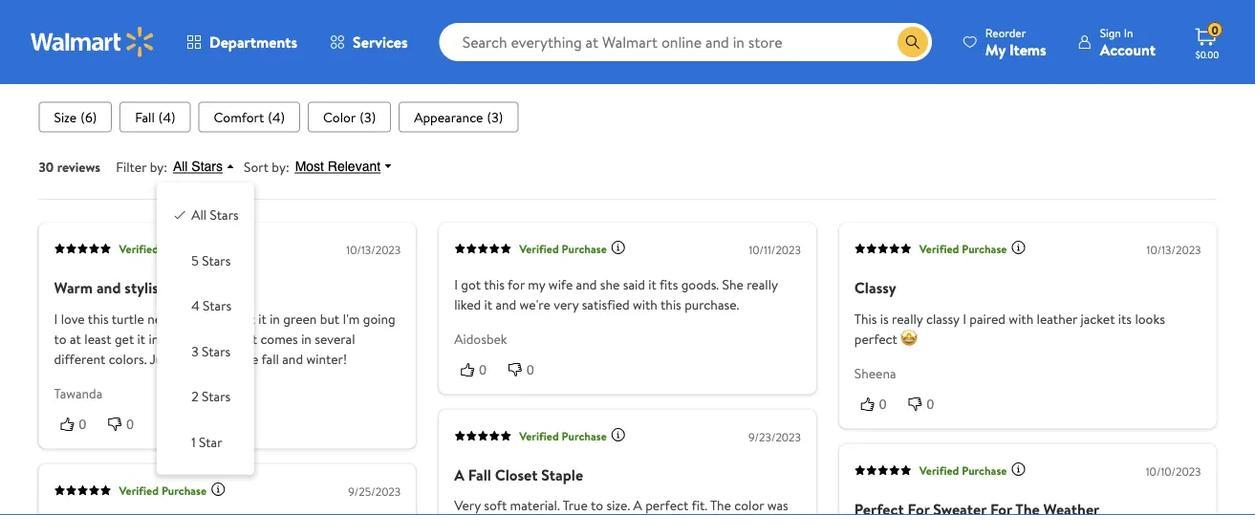 Task type: locate. For each thing, give the bounding box(es) containing it.
1 horizontal spatial really
[[892, 309, 923, 328]]

10/13/2023 up the going
[[346, 242, 401, 258]]

list item
[[39, 102, 112, 132], [120, 102, 191, 132], [198, 102, 300, 132], [308, 102, 391, 132], [399, 102, 518, 132]]

comes
[[260, 329, 298, 348]]

1 (3) from the left
[[360, 107, 376, 126]]

a right size.
[[633, 496, 642, 515]]

1 horizontal spatial perfect
[[854, 329, 898, 348]]

we're
[[520, 295, 550, 313]]

list
[[39, 102, 1216, 132]]

to inside i love this turtle neck sweater.  i got it in green but i'm going to at least get it in 2 other colors.  it comes in several different colors.  just in time for the fall and winter!
[[54, 329, 67, 348]]

perfect down is
[[854, 329, 898, 348]]

2 vertical spatial verified purchase information image
[[210, 482, 226, 497]]

1 list item from the left
[[39, 102, 112, 132]]

it right "get"
[[137, 329, 145, 348]]

0 horizontal spatial with
[[633, 295, 658, 313]]

search icon image
[[905, 34, 920, 50]]

(4) for comfort (4)
[[268, 107, 285, 126]]

0 vertical spatial perfect
[[854, 329, 898, 348]]

1 horizontal spatial (4)
[[268, 107, 285, 126]]

a
[[454, 464, 464, 485], [633, 496, 642, 515]]

1 horizontal spatial a
[[633, 496, 642, 515]]

all
[[173, 159, 188, 174], [191, 206, 207, 225]]

1 by: from the left
[[150, 157, 167, 176]]

0 button
[[454, 360, 502, 379], [502, 360, 549, 379], [854, 394, 902, 414], [902, 394, 950, 414], [54, 414, 102, 434], [102, 414, 149, 434]]

10/13/2023 up looks
[[1147, 242, 1201, 258]]

fall
[[135, 107, 155, 126], [468, 464, 491, 485]]

love
[[61, 309, 85, 328]]

got up liked
[[461, 275, 481, 293]]

1 horizontal spatial fall
[[468, 464, 491, 485]]

i up liked
[[454, 275, 458, 293]]

purchase for 10/11/2023
[[562, 240, 607, 257]]

colors. left it
[[207, 329, 245, 348]]

0 horizontal spatial for
[[219, 349, 236, 368]]

2 10/13/2023 from the left
[[1147, 242, 1201, 258]]

this is really classy i paired with leather jacket its looks perfect 🤩
[[854, 309, 1165, 348]]

to left at
[[54, 329, 67, 348]]

verified purchase information image down star
[[210, 482, 226, 497]]

for left my
[[508, 275, 525, 293]]

verified for 9/23/2023
[[519, 428, 559, 444]]

verified purchase for 10/11/2023
[[519, 240, 607, 257]]

verified purchase information image
[[611, 240, 626, 255], [1011, 462, 1026, 477]]

0 horizontal spatial to
[[54, 329, 67, 348]]

a up very
[[454, 464, 464, 485]]

i right the classy
[[963, 309, 966, 328]]

0 horizontal spatial this
[[88, 309, 109, 328]]

perfect inside this is really classy i paired with leather jacket its looks perfect 🤩
[[854, 329, 898, 348]]

with down said
[[633, 295, 658, 313]]

all inside option group
[[191, 206, 207, 225]]

1 vertical spatial a
[[633, 496, 642, 515]]

was
[[767, 496, 788, 515]]

verified purchase information image up size.
[[611, 427, 626, 443]]

0 vertical spatial got
[[461, 275, 481, 293]]

and left she
[[576, 275, 597, 293]]

colors. down "get"
[[109, 349, 147, 368]]

3 list item from the left
[[198, 102, 300, 132]]

9/23/2023
[[748, 429, 801, 445]]

to
[[54, 329, 67, 348], [591, 496, 603, 515]]

1 horizontal spatial (3)
[[487, 107, 503, 126]]

1 (4) from the left
[[158, 107, 175, 126]]

the
[[710, 496, 731, 515]]

1 vertical spatial really
[[892, 309, 923, 328]]

0 vertical spatial verified purchase information image
[[611, 240, 626, 255]]

frequent mentions
[[39, 60, 165, 81]]

by: right filter on the top left of page
[[150, 157, 167, 176]]

all stars button
[[167, 158, 244, 175]]

0 horizontal spatial really
[[747, 275, 778, 293]]

green
[[283, 309, 317, 328]]

1 horizontal spatial this
[[484, 275, 505, 293]]

1 horizontal spatial 10/13/2023
[[1147, 242, 1201, 258]]

4 list item from the left
[[308, 102, 391, 132]]

stars right 3
[[202, 342, 231, 361]]

list item containing appearance
[[399, 102, 518, 132]]

fall down mentions
[[135, 107, 155, 126]]

list item containing color
[[308, 102, 391, 132]]

(3) for appearance (3)
[[487, 107, 503, 126]]

for left "the"
[[219, 349, 236, 368]]

option group containing all stars
[[172, 198, 239, 459]]

2 stars
[[191, 388, 231, 406]]

really
[[747, 275, 778, 293], [892, 309, 923, 328]]

list item containing fall
[[120, 102, 191, 132]]

really right she
[[747, 275, 778, 293]]

1 horizontal spatial to
[[591, 496, 603, 515]]

1 horizontal spatial colors.
[[207, 329, 245, 348]]

0 horizontal spatial got
[[235, 309, 255, 328]]

1 horizontal spatial for
[[508, 275, 525, 293]]

2 (4) from the left
[[268, 107, 285, 126]]

all stars right all stars option
[[191, 206, 239, 225]]

0 vertical spatial 2
[[162, 329, 169, 348]]

this
[[484, 275, 505, 293], [661, 295, 681, 313], [88, 309, 109, 328]]

stars right 4
[[203, 297, 232, 315]]

1 horizontal spatial got
[[461, 275, 481, 293]]

0 horizontal spatial colors.
[[109, 349, 147, 368]]

liked
[[454, 295, 481, 313]]

(4)
[[158, 107, 175, 126], [268, 107, 285, 126]]

color (3)
[[323, 107, 376, 126]]

with inside i got this for my wife and she said it fits goods. she really liked it and we're very satisfied with this purchase.
[[633, 295, 658, 313]]

9/25/2023
[[348, 483, 401, 500]]

0 horizontal spatial by:
[[150, 157, 167, 176]]

0 vertical spatial for
[[508, 275, 525, 293]]

just
[[150, 349, 173, 368]]

2 (3) from the left
[[487, 107, 503, 126]]

verified purchase information image for 10/10/2023
[[1011, 462, 1026, 477]]

this left my
[[484, 275, 505, 293]]

1 vertical spatial verified purchase information image
[[611, 427, 626, 443]]

option group
[[172, 198, 239, 459]]

1 vertical spatial got
[[235, 309, 255, 328]]

got
[[461, 275, 481, 293], [235, 309, 255, 328]]

0 horizontal spatial verified purchase information image
[[611, 240, 626, 255]]

0 horizontal spatial 10/13/2023
[[346, 242, 401, 258]]

this for i love this turtle neck sweater.  i got it in green but i'm going to at least get it in 2 other colors.  it comes in several different colors.  just in time for the fall and winter!
[[88, 309, 109, 328]]

items
[[1009, 39, 1047, 60]]

1 vertical spatial to
[[591, 496, 603, 515]]

for
[[508, 275, 525, 293], [219, 349, 236, 368]]

2 down time
[[191, 388, 198, 406]]

really up 🤩 on the right bottom of the page
[[892, 309, 923, 328]]

🤩
[[901, 329, 914, 348]]

get
[[115, 329, 134, 348]]

tawanda
[[54, 384, 103, 403]]

sign in account
[[1100, 24, 1156, 60]]

verified
[[119, 240, 159, 257], [519, 240, 559, 257], [919, 240, 959, 257], [519, 428, 559, 444], [919, 462, 959, 478], [119, 482, 159, 498]]

0 vertical spatial really
[[747, 275, 778, 293]]

really inside this is really classy i paired with leather jacket its looks perfect 🤩
[[892, 309, 923, 328]]

this down fits
[[661, 295, 681, 313]]

all stars inside "dropdown button"
[[173, 159, 223, 174]]

5 list item from the left
[[399, 102, 518, 132]]

1 horizontal spatial by:
[[272, 157, 289, 176]]

1 horizontal spatial verified purchase information image
[[1011, 462, 1026, 477]]

reorder my items
[[985, 24, 1047, 60]]

fit.
[[692, 496, 707, 515]]

1 horizontal spatial with
[[1009, 309, 1034, 328]]

by: right sort
[[272, 157, 289, 176]]

with right paired
[[1009, 309, 1034, 328]]

fits
[[659, 275, 678, 293]]

(3) right color
[[360, 107, 376, 126]]

goods.
[[681, 275, 719, 293]]

0 horizontal spatial all
[[173, 159, 188, 174]]

1 vertical spatial colors.
[[109, 349, 147, 368]]

stars
[[192, 159, 223, 174], [210, 206, 239, 225], [202, 251, 231, 270], [203, 297, 232, 315], [202, 342, 231, 361], [202, 388, 231, 406]]

2 list item from the left
[[120, 102, 191, 132]]

(4) right comfort
[[268, 107, 285, 126]]

perfect left fit.
[[645, 496, 689, 515]]

1 10/13/2023 from the left
[[346, 242, 401, 258]]

2 by: from the left
[[272, 157, 289, 176]]

(4) up filter by:
[[158, 107, 175, 126]]

purchase.
[[685, 295, 739, 313]]

0 vertical spatial to
[[54, 329, 67, 348]]

2 horizontal spatial verified purchase information image
[[1011, 240, 1026, 255]]

all stars up all stars option
[[173, 159, 223, 174]]

verified purchase information image
[[1011, 240, 1026, 255], [611, 427, 626, 443], [210, 482, 226, 497]]

1 horizontal spatial verified purchase information image
[[611, 427, 626, 443]]

verified purchase information image for classy
[[1011, 240, 1026, 255]]

Walmart Site-Wide search field
[[439, 23, 932, 61]]

in
[[270, 309, 280, 328], [149, 329, 159, 348], [301, 329, 312, 348], [176, 349, 187, 368]]

and right 'fall'
[[282, 349, 303, 368]]

0 horizontal spatial (4)
[[158, 107, 175, 126]]

staple
[[541, 464, 583, 485]]

0 horizontal spatial perfect
[[645, 496, 689, 515]]

1 vertical spatial all
[[191, 206, 207, 225]]

(3) right the "appearance"
[[487, 107, 503, 126]]

really inside i got this for my wife and she said it fits goods. she really liked it and we're very satisfied with this purchase.
[[747, 275, 778, 293]]

turtle
[[112, 309, 144, 328]]

stars left sort
[[192, 159, 223, 174]]

departments button
[[170, 19, 314, 65]]

to left size.
[[591, 496, 603, 515]]

all right all stars option
[[191, 206, 207, 225]]

1 vertical spatial verified purchase information image
[[1011, 462, 1026, 477]]

1 vertical spatial perfect
[[645, 496, 689, 515]]

most relevant
[[295, 159, 381, 174]]

it left fits
[[648, 275, 657, 293]]

2 inside i love this turtle neck sweater.  i got it in green but i'm going to at least get it in 2 other colors.  it comes in several different colors.  just in time for the fall and winter!
[[162, 329, 169, 348]]

this inside i love this turtle neck sweater.  i got it in green but i'm going to at least get it in 2 other colors.  it comes in several different colors.  just in time for the fall and winter!
[[88, 309, 109, 328]]

wife
[[549, 275, 573, 293]]

3 stars
[[191, 342, 231, 361]]

0 vertical spatial verified purchase information image
[[1011, 240, 1026, 255]]

fall up very
[[468, 464, 491, 485]]

services button
[[314, 19, 424, 65]]

all right filter by:
[[173, 159, 188, 174]]

warm
[[54, 277, 93, 298]]

this up "least"
[[88, 309, 109, 328]]

with
[[633, 295, 658, 313], [1009, 309, 1034, 328]]

for inside i got this for my wife and she said it fits goods. she really liked it and we're very satisfied with this purchase.
[[508, 275, 525, 293]]

0 vertical spatial fall
[[135, 107, 155, 126]]

most relevant button
[[289, 158, 402, 175]]

classy
[[926, 309, 960, 328]]

comfort
[[214, 107, 264, 126]]

0 vertical spatial all
[[173, 159, 188, 174]]

classy
[[854, 277, 896, 298]]

my
[[985, 39, 1006, 60]]

colors.
[[207, 329, 245, 348], [109, 349, 147, 368]]

true
[[563, 496, 588, 515]]

sheena
[[854, 364, 896, 383]]

is
[[880, 309, 889, 328]]

10/13/2023
[[346, 242, 401, 258], [1147, 242, 1201, 258]]

1 horizontal spatial 2
[[191, 388, 198, 406]]

1 vertical spatial 2
[[191, 388, 198, 406]]

got up it
[[235, 309, 255, 328]]

by: for sort by:
[[272, 157, 289, 176]]

0 vertical spatial all stars
[[173, 159, 223, 174]]

0 vertical spatial a
[[454, 464, 464, 485]]

verified purchase information image up this is really classy i paired with leather jacket its looks perfect 🤩
[[1011, 240, 1026, 255]]

1 vertical spatial for
[[219, 349, 236, 368]]

0 horizontal spatial (3)
[[360, 107, 376, 126]]

0
[[1212, 22, 1218, 38], [479, 362, 487, 377], [527, 362, 534, 377], [879, 397, 887, 412], [927, 397, 934, 412], [79, 417, 86, 432], [126, 417, 134, 432]]

all stars
[[173, 159, 223, 174], [191, 206, 239, 225]]

0 horizontal spatial 2
[[162, 329, 169, 348]]

2 up just
[[162, 329, 169, 348]]

1 horizontal spatial all
[[191, 206, 207, 225]]

i
[[454, 275, 458, 293], [54, 309, 58, 328], [229, 309, 232, 328], [963, 309, 966, 328]]

2 horizontal spatial this
[[661, 295, 681, 313]]

relevant
[[328, 159, 381, 174]]



Task type: vqa. For each thing, say whether or not it's contained in the screenshot.
Not to the right
no



Task type: describe. For each thing, give the bounding box(es) containing it.
stars right 5 on the left
[[202, 251, 231, 270]]

paired
[[970, 309, 1006, 328]]

got inside i got this for my wife and she said it fits goods. she really liked it and we're very satisfied with this purchase.
[[461, 275, 481, 293]]

10/13/2023 for warm and stylish
[[346, 242, 401, 258]]

(6)
[[80, 107, 97, 126]]

warm and stylish
[[54, 277, 167, 298]]

verified for 10/13/2023
[[919, 240, 959, 257]]

the
[[239, 349, 258, 368]]

10/13/2023 for classy
[[1147, 242, 1201, 258]]

comfort (4)
[[214, 107, 285, 126]]

(3) for color (3)
[[360, 107, 376, 126]]

i inside this is really classy i paired with leather jacket its looks perfect 🤩
[[963, 309, 966, 328]]

for inside i love this turtle neck sweater.  i got it in green but i'm going to at least get it in 2 other colors.  it comes in several different colors.  just in time for the fall and winter!
[[219, 349, 236, 368]]

neck
[[147, 309, 175, 328]]

stars inside "dropdown button"
[[192, 159, 223, 174]]

appearance (3)
[[414, 107, 503, 126]]

in down the 'green'
[[301, 329, 312, 348]]

and inside i love this turtle neck sweater.  i got it in green but i'm going to at least get it in 2 other colors.  it comes in several different colors.  just in time for the fall and winter!
[[282, 349, 303, 368]]

size (6)
[[54, 107, 97, 126]]

0 horizontal spatial verified purchase information image
[[210, 482, 226, 497]]

i right sweater.
[[229, 309, 232, 328]]

filter by:
[[116, 157, 167, 176]]

to inside very soft material. true to size. a perfect fit. the color was
[[591, 496, 603, 515]]

got inside i love this turtle neck sweater.  i got it in green but i'm going to at least get it in 2 other colors.  it comes in several different colors.  just in time for the fall and winter!
[[235, 309, 255, 328]]

verified purchase for 10/10/2023
[[919, 462, 1007, 478]]

a fall closet staple
[[454, 464, 583, 485]]

i got this for my wife and she said it fits goods. she really liked it and we're very satisfied with this purchase.
[[454, 275, 778, 313]]

verified for 10/10/2023
[[919, 462, 959, 478]]

30
[[39, 157, 54, 176]]

account
[[1100, 39, 1156, 60]]

0 vertical spatial colors.
[[207, 329, 245, 348]]

perfect inside very soft material. true to size. a perfect fit. the color was
[[645, 496, 689, 515]]

i left love
[[54, 309, 58, 328]]

30 reviews
[[39, 157, 100, 176]]

10/11/2023
[[749, 242, 801, 258]]

sort by:
[[244, 157, 289, 176]]

3
[[191, 342, 198, 361]]

said
[[623, 275, 645, 293]]

and left we're
[[496, 295, 516, 313]]

reviews
[[57, 157, 100, 176]]

5
[[191, 251, 199, 270]]

it
[[249, 329, 257, 348]]

1 vertical spatial all stars
[[191, 206, 239, 225]]

walmart image
[[31, 27, 155, 57]]

stars down time
[[202, 388, 231, 406]]

verified purchase for 10/13/2023
[[919, 240, 1007, 257]]

fall (4)
[[135, 107, 175, 126]]

by: for filter by:
[[150, 157, 167, 176]]

color
[[734, 496, 764, 515]]

with inside this is really classy i paired with leather jacket its looks perfect 🤩
[[1009, 309, 1034, 328]]

verified for 10/11/2023
[[519, 240, 559, 257]]

verified purchase for 9/25/2023
[[119, 482, 207, 498]]

1 vertical spatial fall
[[468, 464, 491, 485]]

10/10/2023
[[1146, 463, 1201, 480]]

it right liked
[[484, 295, 492, 313]]

least
[[84, 329, 111, 348]]

closet
[[495, 464, 538, 485]]

sign
[[1100, 24, 1121, 41]]

purchase for 9/25/2023
[[161, 482, 207, 498]]

going
[[363, 309, 395, 328]]

reorder
[[985, 24, 1026, 41]]

verified purchase for 9/23/2023
[[519, 428, 607, 444]]

my
[[528, 275, 545, 293]]

i love this turtle neck sweater.  i got it in green but i'm going to at least get it in 2 other colors.  it comes in several different colors.  just in time for the fall and winter!
[[54, 309, 395, 368]]

very
[[554, 295, 579, 313]]

at
[[70, 329, 81, 348]]

frequent
[[39, 60, 99, 81]]

1 star
[[191, 433, 222, 452]]

very
[[454, 496, 481, 515]]

i'm
[[343, 309, 360, 328]]

0 horizontal spatial a
[[454, 464, 464, 485]]

Search search field
[[439, 23, 932, 61]]

list containing size
[[39, 102, 1216, 132]]

jacket
[[1081, 309, 1115, 328]]

she
[[600, 275, 620, 293]]

soft
[[484, 496, 507, 515]]

purchase for 10/10/2023
[[962, 462, 1007, 478]]

satisfied
[[582, 295, 630, 313]]

4 stars
[[191, 297, 232, 315]]

stars right all stars option
[[210, 206, 239, 225]]

in up the comes
[[270, 309, 280, 328]]

sort
[[244, 157, 269, 176]]

sweater.
[[178, 309, 225, 328]]

it up the comes
[[258, 309, 267, 328]]

this
[[854, 309, 877, 328]]

5 stars
[[191, 251, 231, 270]]

all inside "dropdown button"
[[173, 159, 188, 174]]

but
[[320, 309, 339, 328]]

different
[[54, 349, 105, 368]]

list item containing size
[[39, 102, 112, 132]]

1
[[191, 433, 196, 452]]

purchase for 10/13/2023
[[962, 240, 1007, 257]]

0 horizontal spatial fall
[[135, 107, 155, 126]]

verified purchase information image for a fall closet staple
[[611, 427, 626, 443]]

this for i got this for my wife and she said it fits goods. she really liked it and we're very satisfied with this purchase.
[[484, 275, 505, 293]]

aidosbek
[[454, 330, 507, 348]]

verified for 9/25/2023
[[119, 482, 159, 498]]

size
[[54, 107, 77, 126]]

(4) for fall (4)
[[158, 107, 175, 126]]

winter!
[[306, 349, 347, 368]]

purchase for 9/23/2023
[[562, 428, 607, 444]]

in left 3
[[176, 349, 187, 368]]

and right the 'warm'
[[96, 277, 121, 298]]

filter
[[116, 157, 147, 176]]

i inside i got this for my wife and she said it fits goods. she really liked it and we're very satisfied with this purchase.
[[454, 275, 458, 293]]

All Stars radio
[[172, 206, 187, 221]]

verified purchase information image for 10/11/2023
[[611, 240, 626, 255]]

its
[[1118, 309, 1132, 328]]

star
[[199, 433, 222, 452]]

looks
[[1135, 309, 1165, 328]]

$0.00
[[1196, 48, 1219, 61]]

she
[[722, 275, 744, 293]]

services
[[353, 32, 408, 53]]

appearance
[[414, 107, 483, 126]]

in down neck
[[149, 329, 159, 348]]

fall
[[261, 349, 279, 368]]

4
[[191, 297, 199, 315]]

several
[[315, 329, 355, 348]]

mentions
[[103, 60, 165, 81]]

other
[[173, 329, 204, 348]]

most
[[295, 159, 324, 174]]

color
[[323, 107, 356, 126]]

leather
[[1037, 309, 1078, 328]]

time
[[190, 349, 216, 368]]

list item containing comfort
[[198, 102, 300, 132]]

a inside very soft material. true to size. a perfect fit. the color was
[[633, 496, 642, 515]]

departments
[[209, 32, 297, 53]]



